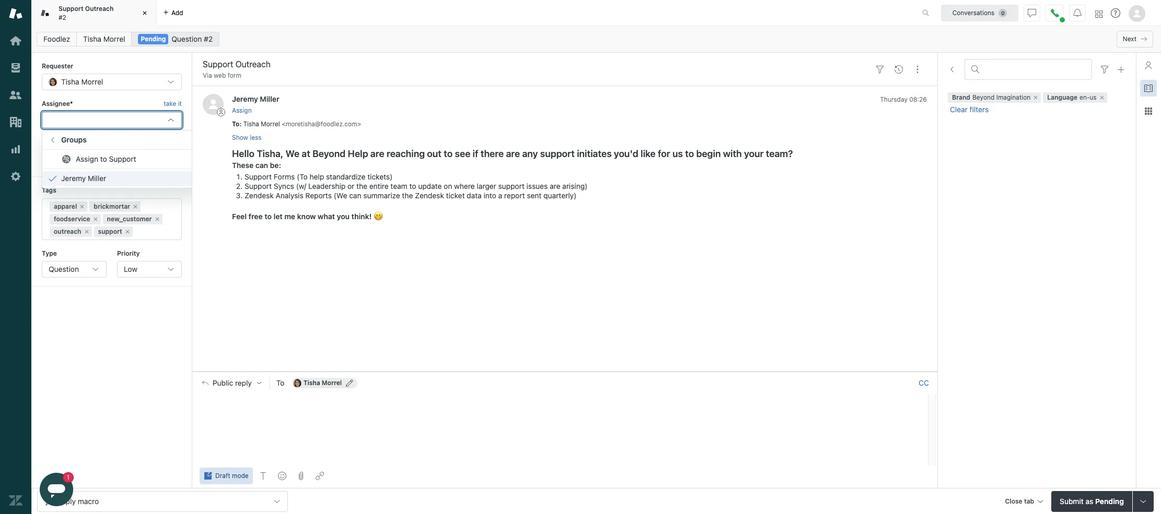 Task type: locate. For each thing, give the bounding box(es) containing it.
0 vertical spatial beyond
[[973, 94, 995, 102]]

cc
[[919, 379, 929, 388]]

remove image for foodservice
[[92, 216, 99, 222]]

show
[[232, 134, 248, 142]]

2 vertical spatial support
[[98, 228, 122, 235]]

tisha
[[83, 34, 101, 43], [61, 78, 79, 86], [243, 120, 259, 128], [304, 379, 320, 387]]

remove image down brickmortar
[[92, 216, 99, 222]]

foodlez
[[43, 34, 70, 43]]

to left begin
[[685, 148, 694, 159]]

tisha right moretisha@foodlez.com image
[[304, 379, 320, 387]]

#2 inside secondary element
[[204, 34, 213, 43]]

can left the be:
[[255, 161, 268, 170]]

tab
[[1024, 498, 1034, 506]]

0 horizontal spatial #2
[[59, 13, 66, 21]]

1 vertical spatial the
[[402, 191, 413, 200]]

morrel up less
[[261, 120, 280, 128]]

help
[[310, 172, 324, 181]]

where
[[454, 182, 475, 191]]

unfollow button
[[157, 140, 182, 149]]

for
[[658, 148, 670, 159]]

0 horizontal spatial pending
[[141, 35, 166, 43]]

analysis
[[276, 191, 303, 200]]

tisha,
[[257, 148, 283, 159]]

0 vertical spatial pending
[[141, 35, 166, 43]]

tab
[[31, 0, 157, 26]]

arising)
[[562, 182, 588, 191]]

groups option
[[42, 133, 208, 148]]

miller inside option
[[88, 174, 106, 183]]

take it button
[[164, 99, 182, 110]]

beyond right the at on the left top of the page
[[313, 148, 346, 159]]

are up quarterly) on the left of the page
[[550, 182, 560, 191]]

you'd
[[614, 148, 639, 159]]

tisha morrel down requester
[[61, 78, 103, 86]]

the right or
[[356, 182, 367, 191]]

08:26
[[909, 96, 927, 104]]

moretisha@foodlez.com image
[[293, 379, 301, 388]]

2 vertical spatial tisha morrel
[[304, 379, 342, 387]]

low button
[[117, 261, 182, 278]]

out
[[427, 148, 442, 159]]

groups
[[61, 136, 87, 144]]

#2 up via
[[204, 34, 213, 43]]

2 horizontal spatial support
[[540, 148, 575, 159]]

standardize
[[326, 172, 366, 181]]

your
[[744, 148, 764, 159]]

admin image
[[9, 170, 22, 183]]

remove image for new_customer
[[154, 216, 160, 222]]

1 vertical spatial support
[[498, 182, 525, 191]]

0 horizontal spatial jeremy
[[61, 174, 86, 183]]

#2 up 'foodlez'
[[59, 13, 66, 21]]

1 vertical spatial tisha morrel
[[61, 78, 103, 86]]

1 horizontal spatial miller
[[260, 95, 279, 104]]

zendesk up the free
[[245, 191, 274, 200]]

can down or
[[349, 191, 361, 200]]

question down the add
[[172, 34, 202, 43]]

think!
[[352, 212, 372, 221]]

into
[[484, 191, 496, 200]]

support down "groups" option
[[109, 155, 136, 164]]

miller inside jeremy miller assign
[[260, 95, 279, 104]]

0 horizontal spatial miller
[[88, 174, 106, 183]]

notifications image
[[1073, 9, 1082, 17]]

team
[[391, 182, 408, 191]]

zendesk
[[245, 191, 274, 200], [415, 191, 444, 200]]

are left any
[[506, 148, 520, 159]]

0 vertical spatial support
[[540, 148, 575, 159]]

1 horizontal spatial beyond
[[973, 94, 995, 102]]

assignee* list box
[[42, 130, 208, 189]]

miller down assign to support
[[88, 174, 106, 183]]

0 horizontal spatial beyond
[[313, 148, 346, 159]]

remove image right 'outreach'
[[83, 229, 90, 235]]

support left syncs
[[245, 182, 272, 191]]

assignee* element
[[42, 112, 182, 128]]

0 horizontal spatial can
[[255, 161, 268, 170]]

Subject field
[[201, 58, 869, 71]]

1 horizontal spatial can
[[349, 191, 361, 200]]

tickets)
[[368, 172, 393, 181]]

remove image right imagination at the right
[[1033, 95, 1039, 101]]

miller for jeremy miller
[[88, 174, 106, 183]]

1 vertical spatial miller
[[88, 174, 106, 183]]

question down type
[[49, 265, 79, 274]]

0 horizontal spatial question
[[49, 265, 79, 274]]

to : tisha morrel <moretisha@foodlez.com>
[[232, 120, 361, 128]]

back image
[[948, 65, 956, 74]]

1 vertical spatial question
[[49, 265, 79, 274]]

outreach
[[54, 228, 81, 235]]

tisha morrel for to
[[304, 379, 342, 387]]

1 horizontal spatial assign
[[232, 106, 252, 114]]

tisha down support outreach #2
[[83, 34, 101, 43]]

tisha morrel down outreach
[[83, 34, 125, 43]]

support right any
[[540, 148, 575, 159]]

us right 'for'
[[673, 148, 683, 159]]

are right help
[[370, 148, 384, 159]]

0 horizontal spatial us
[[673, 148, 683, 159]]

1 horizontal spatial to
[[276, 379, 284, 388]]

0 vertical spatial #2
[[59, 13, 66, 21]]

1 vertical spatial us
[[673, 148, 683, 159]]

1 vertical spatial to
[[276, 379, 284, 388]]

secondary element
[[31, 29, 1161, 50]]

tisha down requester
[[61, 78, 79, 86]]

close tab button
[[1001, 492, 1047, 514]]

Assignee* field
[[49, 115, 163, 125]]

1 vertical spatial jeremy
[[61, 174, 86, 183]]

morrel up assignee* field
[[81, 78, 103, 86]]

clear filters
[[950, 105, 989, 114]]

pending down the close image
[[141, 35, 166, 43]]

remove image up foodservice
[[79, 204, 85, 210]]

jeremy up apparel
[[61, 174, 86, 183]]

tisha inside secondary element
[[83, 34, 101, 43]]

1 horizontal spatial the
[[402, 191, 413, 200]]

can
[[255, 161, 268, 170], [349, 191, 361, 200]]

team?
[[766, 148, 793, 159]]

1 vertical spatial assign
[[76, 155, 98, 164]]

morrel inside tisha morrel link
[[103, 34, 125, 43]]

jeremy up the 'assign' button on the left top of page
[[232, 95, 258, 104]]

views image
[[9, 61, 22, 75]]

1 vertical spatial #2
[[204, 34, 213, 43]]

jeremy miller link
[[232, 95, 279, 104]]

the down 'team'
[[402, 191, 413, 200]]

hide composer image
[[561, 368, 569, 376]]

tags
[[42, 187, 56, 195]]

or
[[348, 182, 354, 191]]

to up show
[[232, 120, 239, 128]]

zendesk down update
[[415, 191, 444, 200]]

foodservice
[[54, 215, 90, 223]]

0 vertical spatial question
[[172, 34, 202, 43]]

web
[[214, 72, 226, 79]]

question inside secondary element
[[172, 34, 202, 43]]

reply
[[235, 379, 252, 388]]

filter image
[[876, 65, 884, 74]]

to right out at the top left
[[444, 148, 453, 159]]

morrel
[[103, 34, 125, 43], [81, 78, 103, 86], [261, 120, 280, 128], [322, 379, 342, 387]]

submit
[[1060, 497, 1084, 506]]

summarize
[[363, 191, 400, 200]]

1 horizontal spatial question
[[172, 34, 202, 43]]

it
[[178, 100, 182, 108]]

reports
[[305, 191, 332, 200]]

0 vertical spatial assign
[[232, 106, 252, 114]]

take
[[164, 100, 176, 108]]

support left outreach
[[59, 5, 83, 13]]

0 horizontal spatial to
[[232, 120, 239, 128]]

0 vertical spatial can
[[255, 161, 268, 170]]

question
[[172, 34, 202, 43], [49, 265, 79, 274]]

1 vertical spatial pending
[[1095, 497, 1124, 506]]

0 vertical spatial tisha morrel
[[83, 34, 125, 43]]

assign up :
[[232, 106, 252, 114]]

the
[[356, 182, 367, 191], [402, 191, 413, 200]]

0 vertical spatial miller
[[260, 95, 279, 104]]

apply
[[56, 497, 76, 506]]

assign up 'jeremy miller'
[[76, 155, 98, 164]]

there
[[481, 148, 504, 159]]

jeremy miller
[[61, 174, 106, 183]]

1 horizontal spatial jeremy
[[232, 95, 258, 104]]

question button
[[42, 261, 107, 278]]

beyond up filters
[[973, 94, 995, 102]]

1 vertical spatial beyond
[[313, 148, 346, 159]]

0 horizontal spatial are
[[370, 148, 384, 159]]

0 vertical spatial to
[[232, 120, 239, 128]]

remove image right new_customer
[[154, 216, 160, 222]]

miller up to : tisha morrel <moretisha@foodlez.com>
[[260, 95, 279, 104]]

leadership
[[308, 182, 346, 191]]

support up report at the left top
[[498, 182, 525, 191]]

assign inside jeremy miller assign
[[232, 106, 252, 114]]

button displays agent's chat status as invisible. image
[[1028, 9, 1036, 17]]

assign to support
[[76, 155, 136, 164]]

filters
[[970, 105, 989, 114]]

add link (cmd k) image
[[316, 472, 324, 481]]

0 vertical spatial the
[[356, 182, 367, 191]]

clear
[[950, 105, 968, 114]]

avatar image
[[203, 94, 224, 115]]

jeremy inside option
[[61, 174, 86, 183]]

1 horizontal spatial #2
[[204, 34, 213, 43]]

2 horizontal spatial are
[[550, 182, 560, 191]]

support down new_customer
[[98, 228, 122, 235]]

to left moretisha@foodlez.com image
[[276, 379, 284, 388]]

remove image
[[1033, 95, 1039, 101], [1099, 95, 1105, 101], [79, 204, 85, 210], [132, 204, 139, 210], [92, 216, 99, 222], [154, 216, 160, 222], [83, 229, 90, 235], [124, 229, 131, 235]]

1 vertical spatial can
[[349, 191, 361, 200]]

jeremy for jeremy miller assign
[[232, 95, 258, 104]]

larger
[[477, 182, 496, 191]]

me
[[284, 212, 295, 221]]

1 horizontal spatial us
[[1090, 94, 1097, 102]]

jeremy inside jeremy miller assign
[[232, 95, 258, 104]]

like
[[641, 148, 656, 159]]

jeremy
[[232, 95, 258, 104], [61, 174, 86, 183]]

filter image
[[1101, 65, 1109, 74]]

via
[[203, 72, 212, 79]]

tisha morrel inside requester element
[[61, 78, 103, 86]]

to
[[444, 148, 453, 159], [685, 148, 694, 159], [100, 155, 107, 164], [409, 182, 416, 191], [265, 212, 272, 221]]

morrel down outreach
[[103, 34, 125, 43]]

question inside question popup button
[[49, 265, 79, 274]]

apparel
[[54, 203, 77, 210]]

conversations button
[[941, 4, 1019, 21]]

to right 'team'
[[409, 182, 416, 191]]

0 vertical spatial jeremy
[[232, 95, 258, 104]]

0 horizontal spatial zendesk
[[245, 191, 274, 200]]

#2 inside support outreach #2
[[59, 13, 66, 21]]

:
[[239, 120, 242, 128]]

initiates
[[577, 148, 612, 159]]

tisha morrel right moretisha@foodlez.com image
[[304, 379, 342, 387]]

hello tisha, we at beyond help are reaching out to see if there are any support initiates you'd like for us to begin with your team? these can be: support forms (to help standardize tickets) support syncs (w/ leadership or the entire team to update on where larger support issues are arising) zendesk analysis reports (we can summarize the zendesk ticket data into a report sent quarterly)
[[232, 148, 793, 200]]

tisha morrel link
[[76, 32, 132, 47]]

us right language
[[1090, 94, 1097, 102]]

1 horizontal spatial zendesk
[[415, 191, 444, 200]]

0 horizontal spatial assign
[[76, 155, 98, 164]]

0 horizontal spatial the
[[356, 182, 367, 191]]

remove image down new_customer
[[124, 229, 131, 235]]

syncs
[[274, 182, 294, 191]]

to up 'jeremy miller'
[[100, 155, 107, 164]]

pending right as
[[1095, 497, 1124, 506]]

remove image up new_customer
[[132, 204, 139, 210]]



Task type: describe. For each thing, give the bounding box(es) containing it.
question for question #2
[[172, 34, 202, 43]]

draft mode
[[215, 472, 249, 480]]

us inside hello tisha, we at beyond help are reaching out to see if there are any support initiates you'd like for us to begin with your team? these can be: support forms (to help standardize tickets) support syncs (w/ leadership or the entire team to update on where larger support issues are arising) zendesk analysis reports (we can summarize the zendesk ticket data into a report sent quarterly)
[[673, 148, 683, 159]]

support down these
[[245, 172, 272, 181]]

events image
[[895, 65, 903, 74]]

pending inside secondary element
[[141, 35, 166, 43]]

close image
[[140, 8, 150, 18]]

knowledge image
[[1145, 84, 1153, 93]]

to inside option
[[100, 155, 107, 164]]

add button
[[157, 0, 189, 26]]

jeremy miller assign
[[232, 95, 279, 114]]

customers image
[[9, 88, 22, 102]]

morrel inside requester element
[[81, 78, 103, 86]]

free
[[249, 212, 263, 221]]

tabs tab list
[[31, 0, 911, 26]]

remove image for apparel
[[79, 204, 85, 210]]

macro
[[78, 497, 99, 506]]

thursday 08:26
[[880, 96, 927, 104]]

assign inside option
[[76, 155, 98, 164]]

brand
[[952, 94, 970, 102]]

language en-us
[[1047, 94, 1097, 102]]

zendesk image
[[9, 494, 22, 508]]

low
[[124, 265, 137, 274]]

unfollow
[[157, 140, 182, 148]]

thursday
[[880, 96, 908, 104]]

1 zendesk from the left
[[245, 191, 274, 200]]

0 horizontal spatial support
[[98, 228, 122, 235]]

edit user image
[[346, 380, 353, 387]]

ticket actions image
[[914, 65, 922, 74]]

outreach
[[85, 5, 114, 13]]

(to
[[297, 172, 308, 181]]

begin
[[696, 148, 721, 159]]

zendesk support image
[[9, 7, 22, 20]]

at
[[302, 148, 310, 159]]

morrel left edit user icon
[[322, 379, 342, 387]]

see
[[455, 148, 470, 159]]

cc button
[[919, 379, 929, 388]]

close
[[1005, 498, 1023, 506]]

to for to : tisha morrel <moretisha@foodlez.com>
[[232, 120, 239, 128]]

next button
[[1117, 31, 1153, 48]]

tisha morrel inside secondary element
[[83, 34, 125, 43]]

apply macro
[[56, 497, 99, 506]]

tisha morrel for requester
[[61, 78, 103, 86]]

miller for jeremy miller assign
[[260, 95, 279, 104]]

tisha inside requester element
[[61, 78, 79, 86]]

reporting image
[[9, 143, 22, 156]]

requester
[[42, 62, 73, 70]]

update
[[418, 182, 442, 191]]

assign to support option
[[42, 152, 208, 167]]

get help image
[[1111, 8, 1120, 18]]

on
[[444, 182, 452, 191]]

get started image
[[9, 34, 22, 48]]

jeremy for jeremy miller
[[61, 174, 86, 183]]

support inside support outreach #2
[[59, 5, 83, 13]]

we
[[286, 148, 299, 159]]

help
[[348, 148, 368, 159]]

via web form
[[203, 72, 241, 79]]

support outreach #2
[[59, 5, 114, 21]]

clear filters link
[[948, 105, 991, 115]]

forms
[[274, 172, 295, 181]]

question #2
[[172, 34, 213, 43]]

organizations image
[[9, 115, 22, 129]]

remove image for support
[[124, 229, 131, 235]]

what
[[318, 212, 335, 221]]

next
[[1123, 35, 1137, 43]]

conversations
[[953, 9, 995, 16]]

add attachment image
[[297, 472, 305, 481]]

customer context image
[[1145, 61, 1153, 70]]

data
[[467, 191, 482, 200]]

zendesk products image
[[1095, 10, 1103, 18]]

0 vertical spatial us
[[1090, 94, 1097, 102]]

language
[[1047, 94, 1078, 102]]

tab containing support outreach
[[31, 0, 157, 26]]

1 horizontal spatial pending
[[1095, 497, 1124, 506]]

these
[[232, 161, 254, 170]]

quarterly)
[[544, 191, 577, 200]]

with
[[723, 148, 742, 159]]

assign button
[[232, 106, 252, 115]]

create or request article image
[[1117, 65, 1126, 74]]

brand beyond imagination
[[952, 94, 1031, 102]]

as
[[1086, 497, 1093, 506]]

2 zendesk from the left
[[415, 191, 444, 200]]

to for to
[[276, 379, 284, 388]]

😁️
[[374, 212, 383, 221]]

remove image right the en-
[[1099, 95, 1105, 101]]

public reply
[[213, 379, 252, 388]]

reaching
[[387, 148, 425, 159]]

submit as pending
[[1060, 497, 1124, 506]]

ticket
[[446, 191, 465, 200]]

imagination
[[996, 94, 1031, 102]]

form
[[228, 72, 241, 79]]

<moretisha@foodlez.com>
[[282, 120, 361, 128]]

1 horizontal spatial are
[[506, 148, 520, 159]]

jeremy miller option
[[42, 172, 208, 186]]

tisha right :
[[243, 120, 259, 128]]

support inside option
[[109, 155, 136, 164]]

en-
[[1080, 94, 1090, 102]]

public reply button
[[193, 372, 270, 394]]

insert emojis image
[[278, 472, 286, 481]]

requester element
[[42, 74, 182, 91]]

know
[[297, 212, 316, 221]]

displays possible ticket submission types image
[[1139, 498, 1148, 506]]

sent
[[527, 191, 542, 200]]

add
[[171, 9, 183, 16]]

format text image
[[259, 472, 267, 481]]

new_customer
[[107, 215, 152, 223]]

close tab
[[1005, 498, 1034, 506]]

Thursday 08:26 text field
[[880, 96, 927, 104]]

mode
[[232, 472, 249, 480]]

main element
[[0, 0, 31, 515]]

remove image for brickmortar
[[132, 204, 139, 210]]

beyond inside hello tisha, we at beyond help are reaching out to see if there are any support initiates you'd like for us to begin with your team? these can be: support forms (to help standardize tickets) support syncs (w/ leadership or the entire team to update on where larger support issues are arising) zendesk analysis reports (we can summarize the zendesk ticket data into a report sent quarterly)
[[313, 148, 346, 159]]

less
[[250, 134, 262, 142]]

you
[[337, 212, 350, 221]]

issues
[[527, 182, 548, 191]]

1 horizontal spatial support
[[498, 182, 525, 191]]

remove image for outreach
[[83, 229, 90, 235]]

hello
[[232, 148, 255, 159]]

to left let
[[265, 212, 272, 221]]

apps image
[[1145, 107, 1153, 115]]

question for question
[[49, 265, 79, 274]]

assignee*
[[42, 100, 73, 108]]

report
[[504, 191, 525, 200]]

public
[[213, 379, 233, 388]]

be:
[[270, 161, 281, 170]]

draft
[[215, 472, 230, 480]]

type
[[42, 250, 57, 257]]

any
[[522, 148, 538, 159]]



Task type: vqa. For each thing, say whether or not it's contained in the screenshot.
Talk associated with Talk live
no



